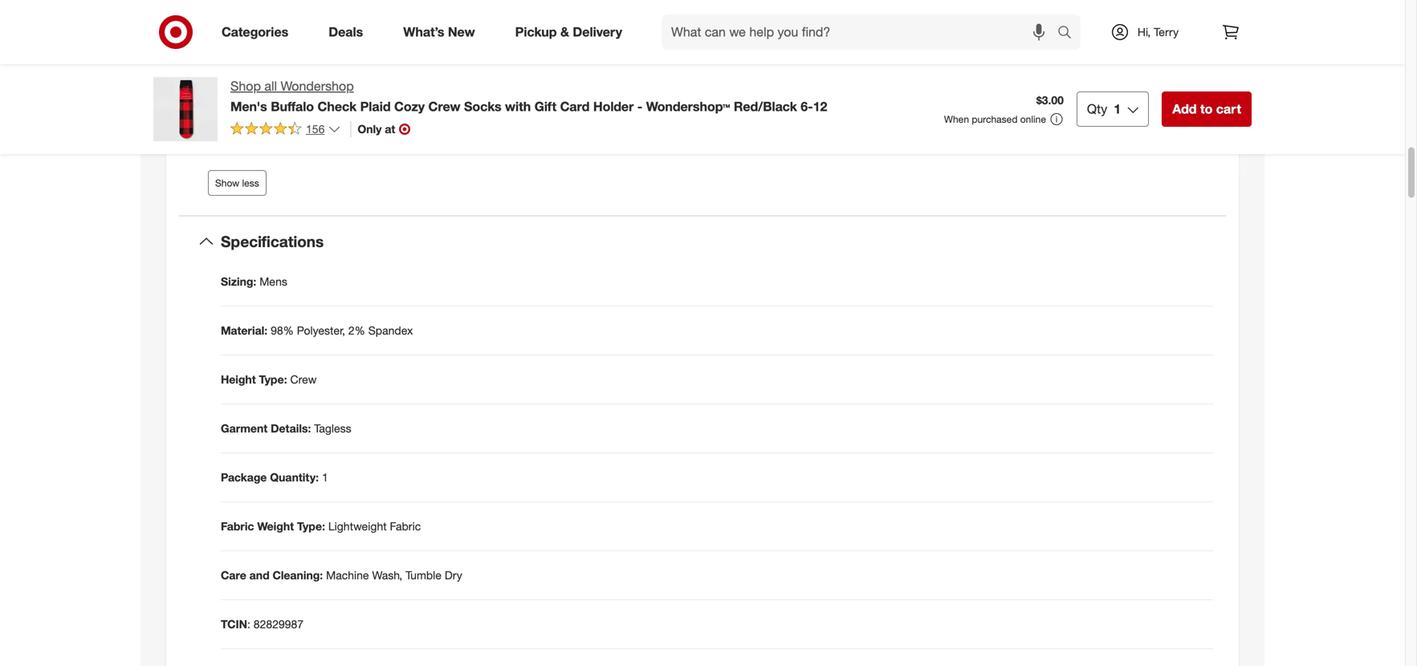 Task type: describe. For each thing, give the bounding box(es) containing it.
material:
[[221, 324, 268, 338]]

height type: crew
[[221, 373, 317, 387]]

2 fabric from the left
[[390, 520, 421, 534]]

hi,
[[1138, 25, 1151, 39]]

spandex
[[369, 324, 413, 338]]

156
[[306, 122, 325, 136]]

wash,
[[372, 569, 403, 583]]

show less
[[215, 177, 259, 189]]

&
[[561, 24, 570, 40]]

pickup & delivery link
[[502, 14, 643, 50]]

cleaning:
[[273, 569, 323, 583]]

delivery
[[573, 24, 623, 40]]

plaid
[[360, 99, 391, 114]]

sizing:
[[221, 275, 257, 289]]

tcin : 82829987
[[221, 618, 304, 632]]

sizing: mens
[[221, 275, 287, 289]]

package
[[221, 471, 267, 485]]

lightweight
[[328, 520, 387, 534]]

search
[[1051, 26, 1089, 41]]

new
[[448, 24, 475, 40]]

mens
[[260, 275, 287, 289]]

$3.00
[[1037, 93, 1064, 107]]

and
[[250, 569, 270, 583]]

deals link
[[315, 14, 383, 50]]

with
[[505, 99, 531, 114]]

add to cart button
[[1163, 92, 1252, 127]]

add
[[1173, 101, 1197, 117]]

shop all wondershop men's buffalo check plaid cozy crew socks with gift card holder - wondershop™ red/black 6-12
[[231, 78, 828, 114]]

specifications
[[221, 232, 324, 251]]

to
[[1201, 101, 1213, 117]]

156 link
[[231, 121, 341, 140]]

specifications button
[[179, 216, 1227, 268]]

when purchased online
[[945, 113, 1047, 125]]

online
[[1021, 113, 1047, 125]]

hi, terry
[[1138, 25, 1179, 39]]

shop
[[231, 78, 261, 94]]

polyester,
[[297, 324, 345, 338]]

1 fabric from the left
[[221, 520, 254, 534]]

pickup
[[515, 24, 557, 40]]

only at
[[358, 122, 395, 136]]

terry
[[1154, 25, 1179, 39]]

82829987
[[254, 618, 304, 632]]

12
[[814, 99, 828, 114]]

categories
[[222, 24, 289, 40]]

6-
[[801, 99, 814, 114]]



Task type: vqa. For each thing, say whether or not it's contained in the screenshot.


Task type: locate. For each thing, give the bounding box(es) containing it.
1 vertical spatial type:
[[297, 520, 325, 534]]

crew right cozy
[[429, 99, 461, 114]]

1 right qty on the right of page
[[1114, 101, 1122, 117]]

check
[[318, 99, 357, 114]]

type: right height
[[259, 373, 287, 387]]

qty
[[1088, 101, 1108, 117]]

0 vertical spatial 1
[[1114, 101, 1122, 117]]

98%
[[271, 324, 294, 338]]

what's new
[[403, 24, 475, 40]]

height
[[221, 373, 256, 387]]

weight
[[257, 520, 294, 534]]

0 vertical spatial crew
[[429, 99, 461, 114]]

buffalo
[[271, 99, 314, 114]]

what's new link
[[390, 14, 495, 50]]

crew up details:
[[290, 373, 317, 387]]

add to cart
[[1173, 101, 1242, 117]]

card
[[560, 99, 590, 114]]

all
[[265, 78, 277, 94]]

0 horizontal spatial fabric
[[221, 520, 254, 534]]

image of men's buffalo check plaid cozy crew socks with gift card holder - wondershop™ red/black 6-12 image
[[153, 77, 218, 141]]

garment
[[221, 422, 268, 436]]

purchased
[[972, 113, 1018, 125]]

type:
[[259, 373, 287, 387], [297, 520, 325, 534]]

men's
[[231, 99, 267, 114]]

type: right the weight
[[297, 520, 325, 534]]

socks
[[464, 99, 502, 114]]

1 horizontal spatial crew
[[429, 99, 461, 114]]

holder
[[594, 99, 634, 114]]

fabric right lightweight
[[390, 520, 421, 534]]

cart
[[1217, 101, 1242, 117]]

gift
[[535, 99, 557, 114]]

fabric left the weight
[[221, 520, 254, 534]]

care
[[221, 569, 246, 583]]

tcin
[[221, 618, 247, 632]]

crew
[[429, 99, 461, 114], [290, 373, 317, 387]]

quantity:
[[270, 471, 319, 485]]

tumble
[[406, 569, 442, 583]]

wondershop
[[281, 78, 354, 94]]

at
[[385, 122, 395, 136]]

:
[[247, 618, 251, 632]]

-
[[638, 99, 643, 114]]

1 vertical spatial crew
[[290, 373, 317, 387]]

material: 98% polyester, 2% spandex
[[221, 324, 413, 338]]

show
[[215, 177, 240, 189]]

red/black
[[734, 99, 798, 114]]

1 horizontal spatial 1
[[1114, 101, 1122, 117]]

fabric
[[221, 520, 254, 534], [390, 520, 421, 534]]

wondershop™
[[646, 99, 731, 114]]

dry
[[445, 569, 463, 583]]

1 vertical spatial 1
[[322, 471, 328, 485]]

care and cleaning: machine wash, tumble dry
[[221, 569, 463, 583]]

1 horizontal spatial fabric
[[390, 520, 421, 534]]

cozy
[[394, 99, 425, 114]]

only
[[358, 122, 382, 136]]

0 horizontal spatial type:
[[259, 373, 287, 387]]

fabric weight type: lightweight fabric
[[221, 520, 421, 534]]

tagless
[[314, 422, 352, 436]]

What can we help you find? suggestions appear below search field
[[662, 14, 1062, 50]]

1
[[1114, 101, 1122, 117], [322, 471, 328, 485]]

what's
[[403, 24, 445, 40]]

0 horizontal spatial crew
[[290, 373, 317, 387]]

details:
[[271, 422, 311, 436]]

2%
[[348, 324, 365, 338]]

1 right quantity:
[[322, 471, 328, 485]]

crew inside the shop all wondershop men's buffalo check plaid cozy crew socks with gift card holder - wondershop™ red/black 6-12
[[429, 99, 461, 114]]

machine
[[326, 569, 369, 583]]

1 horizontal spatial type:
[[297, 520, 325, 534]]

qty 1
[[1088, 101, 1122, 117]]

pickup & delivery
[[515, 24, 623, 40]]

0 vertical spatial type:
[[259, 373, 287, 387]]

categories link
[[208, 14, 309, 50]]

when
[[945, 113, 970, 125]]

deals
[[329, 24, 363, 40]]

less
[[242, 177, 259, 189]]

garment details: tagless
[[221, 422, 352, 436]]

show less button
[[208, 170, 267, 196]]

0 horizontal spatial 1
[[322, 471, 328, 485]]

search button
[[1051, 14, 1089, 53]]

package quantity: 1
[[221, 471, 328, 485]]



